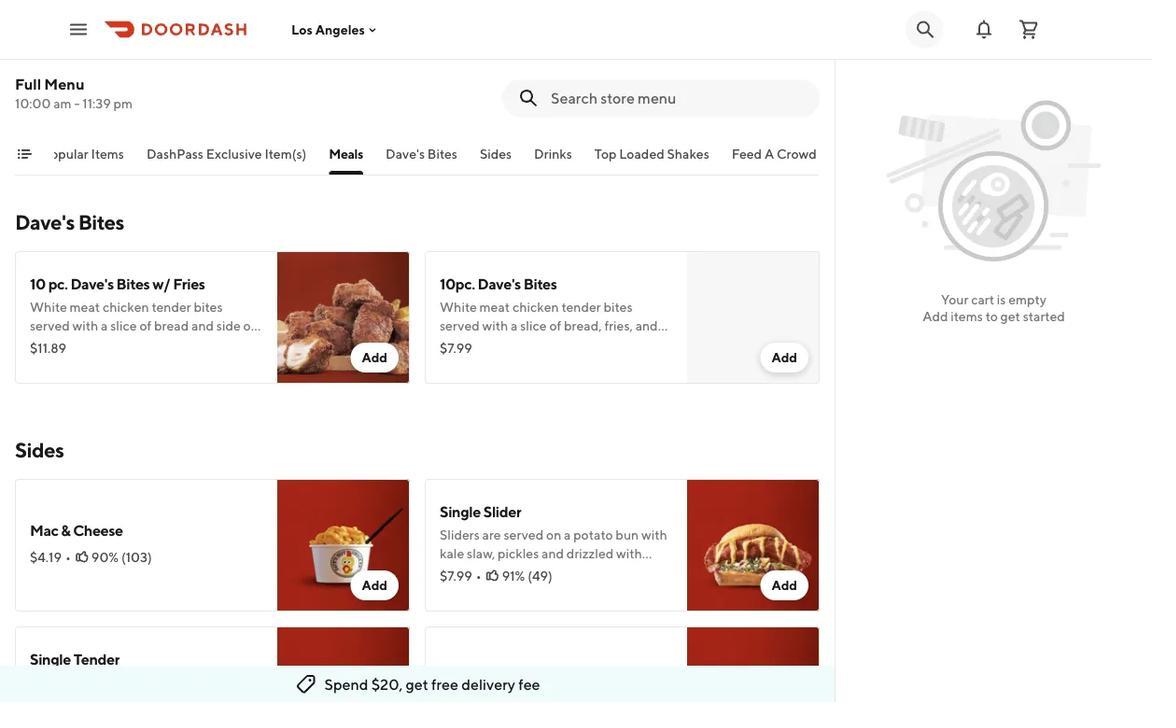 Task type: locate. For each thing, give the bounding box(es) containing it.
2 meat from the left
[[480, 299, 510, 315]]

0 horizontal spatial slider
[[74, 47, 112, 65]]

all inside single tender all tenders are served with sliced bread, pickles, and a side of dave's sauce
[[440, 71, 456, 87]]

1 horizontal spatial bread,
[[440, 90, 478, 106]]

side
[[562, 90, 586, 106], [217, 318, 241, 333], [440, 337, 464, 352], [152, 694, 176, 703]]

$7.99 left 91%
[[440, 568, 472, 584]]

white inside 10pc. dave's bites white meat chicken tender bites served with a slice of bread, fries, and side of dave's sauce.
[[440, 299, 477, 315]]

bread, for single tender all tenders are served with sliced bread, pickles, and a side of dave'
[[30, 694, 68, 703]]

sauce
[[72, 109, 106, 124], [440, 109, 474, 124], [482, 565, 516, 580]]

dave's bites left sides button
[[386, 146, 458, 162]]

pc.
[[48, 275, 68, 293]]

feed
[[732, 146, 762, 162]]

0 horizontal spatial meat
[[70, 299, 100, 315]]

meat inside 10pc. dave's bites white meat chicken tender bites served with a slice of bread, fries, and side of dave's sauce.
[[480, 299, 510, 315]]

0 vertical spatial tenders
[[459, 71, 504, 87]]

tenders
[[459, 71, 504, 87], [49, 675, 94, 690]]

sides down 92%
[[480, 146, 512, 162]]

slider for the bottom single slider image
[[484, 503, 522, 521]]

0 vertical spatial kale
[[30, 90, 54, 106]]

potato for the bottom single slider image
[[574, 527, 613, 543]]

sliders up am
[[30, 71, 70, 87]]

0 vertical spatial potato
[[164, 71, 203, 87]]

1 chicken from the left
[[103, 299, 149, 315]]

1 horizontal spatial sides
[[480, 146, 512, 162]]

sauce right am
[[72, 109, 106, 124]]

kale
[[30, 90, 54, 106], [440, 546, 464, 561]]

sides
[[480, 146, 512, 162], [15, 438, 64, 462]]

1 meat from the left
[[70, 299, 100, 315]]

1 vertical spatial single tender image
[[277, 627, 410, 703]]

on for single slider image to the top
[[136, 71, 152, 87]]

0 horizontal spatial white
[[30, 299, 67, 315]]

tenders inside single tender all tenders are served with sliced bread, pickles, and a side of dave'
[[49, 675, 94, 690]]

top loaded shakes
[[595, 146, 710, 162]]

dave's bites button
[[386, 145, 458, 175]]

your
[[942, 292, 969, 307]]

2 $7.99 from the top
[[440, 568, 472, 584]]

1 horizontal spatial on
[[546, 527, 562, 543]]

dave's inside single tender all tenders are served with sliced bread, pickles, and a side of dave's sauce
[[603, 90, 643, 106]]

0 vertical spatial drizzled
[[157, 90, 204, 106]]

0 horizontal spatial fries
[[173, 275, 205, 293]]

sliced inside single tender all tenders are served with sliced bread, pickles, and a side of dave's sauce
[[599, 71, 634, 87]]

sliders up $7.99 •
[[440, 527, 480, 543]]

slice left fries,
[[521, 318, 547, 333]]

bites left w/
[[116, 275, 150, 293]]

0 vertical spatial pickles
[[88, 90, 129, 106]]

1 vertical spatial sliced
[[189, 675, 224, 690]]

0 horizontal spatial slice
[[110, 318, 137, 333]]

1 vertical spatial kale
[[440, 546, 464, 561]]

meat
[[70, 299, 100, 315], [480, 299, 510, 315]]

drizzled
[[157, 90, 204, 106], [567, 546, 614, 561]]

and inside 10pc. dave's bites white meat chicken tender bites served with a slice of bread, fries, and side of dave's sauce.
[[636, 318, 658, 333]]

single slider sliders are served on a potato bun with kale slaw, pickles and drizzled with dave's sauce for the bottom single slider image
[[440, 503, 668, 580]]

all for single tender all tenders are served with sliced bread, pickles, and a side of dave'
[[30, 675, 46, 690]]

tender
[[484, 47, 530, 65], [74, 651, 120, 668]]

1 horizontal spatial sliders
[[440, 527, 480, 543]]

1 horizontal spatial meat
[[480, 299, 510, 315]]

all inside single tender all tenders are served with sliced bread, pickles, and a side of dave'
[[30, 675, 46, 690]]

dave's inside dave's bites button
[[386, 146, 425, 162]]

0 horizontal spatial all
[[30, 675, 46, 690]]

90%
[[91, 550, 119, 565]]

0 vertical spatial sliced
[[599, 71, 634, 87]]

on up (46)
[[136, 71, 152, 87]]

1 horizontal spatial white
[[440, 299, 477, 315]]

0 horizontal spatial on
[[136, 71, 152, 87]]

2 chicken from the left
[[513, 299, 559, 315]]

1 vertical spatial sides
[[15, 438, 64, 462]]

delivery
[[462, 676, 516, 694]]

(39)
[[533, 113, 557, 128]]

dave's bites up the pc.
[[15, 210, 124, 234]]

2 bites from the left
[[604, 299, 633, 315]]

pickles,
[[480, 90, 525, 106], [70, 694, 115, 703]]

1 horizontal spatial single slider image
[[687, 479, 820, 612]]

side inside 10pc. dave's bites white meat chicken tender bites served with a slice of bread, fries, and side of dave's sauce.
[[440, 337, 464, 352]]

drizzled for the bottom single slider image
[[567, 546, 614, 561]]

pickles up 84%
[[88, 90, 129, 106]]

fries image
[[687, 627, 820, 703]]

0 horizontal spatial sauce.
[[72, 337, 109, 352]]

1 slice from the left
[[110, 318, 137, 333]]

1 horizontal spatial all
[[440, 71, 456, 87]]

bites
[[428, 146, 458, 162], [78, 210, 124, 234], [116, 275, 150, 293], [524, 275, 557, 293]]

pickles, for single tender all tenders are served with sliced bread, pickles, and a side of dave's sauce
[[480, 90, 525, 106]]

1 vertical spatial fries
[[440, 669, 472, 687]]

0 vertical spatial all
[[440, 71, 456, 87]]

Item Search search field
[[551, 88, 805, 108]]

drizzled for single slider image to the top
[[157, 90, 204, 106]]

white down 10pc.
[[440, 299, 477, 315]]

1 vertical spatial bread,
[[564, 318, 602, 333]]

los
[[291, 22, 313, 37]]

0 horizontal spatial potato
[[164, 71, 203, 87]]

cheese
[[73, 522, 123, 539]]

0 horizontal spatial drizzled
[[157, 90, 204, 106]]

bun
[[206, 71, 229, 87], [616, 527, 639, 543]]

0 vertical spatial single slider image
[[277, 23, 410, 156]]

single inside single tender all tenders are served with sliced bread, pickles, and a side of dave'
[[30, 651, 71, 668]]

bites right 10pc.
[[524, 275, 557, 293]]

bun for single slider image to the top
[[206, 71, 229, 87]]

1 horizontal spatial single tender image
[[687, 23, 820, 156]]

0 horizontal spatial bun
[[206, 71, 229, 87]]

0 vertical spatial on
[[136, 71, 152, 87]]

0 vertical spatial sides
[[480, 146, 512, 162]]

add button for fries
[[351, 343, 399, 373]]

notification bell image
[[973, 18, 996, 41]]

10pc. dave's bites white meat chicken tender bites served with a slice of bread, fries, and side of dave's sauce.
[[440, 275, 658, 352]]

meat inside 10 pc. dave's bites w/ fries white meat chicken tender bites served with a slice of bread and side of dave's sauce.
[[70, 299, 100, 315]]

get right to
[[1001, 309, 1021, 324]]

2 tender from the left
[[562, 299, 601, 315]]

is
[[997, 292, 1006, 307]]

0 vertical spatial single slider sliders are served on a potato bun with kale slaw, pickles and drizzled with dave's sauce
[[30, 47, 258, 124]]

single tender all tenders are served with sliced bread, pickles, and a side of dave'
[[30, 651, 233, 703]]

1 horizontal spatial •
[[476, 568, 482, 584]]

bread, inside 10pc. dave's bites white meat chicken tender bites served with a slice of bread, fries, and side of dave's sauce.
[[564, 318, 602, 333]]

tender inside single tender all tenders are served with sliced bread, pickles, and a side of dave's sauce
[[484, 47, 530, 65]]

1 horizontal spatial sauce.
[[523, 337, 561, 352]]

1 horizontal spatial kale
[[440, 546, 464, 561]]

of inside single tender all tenders are served with sliced bread, pickles, and a side of dave'
[[179, 694, 191, 703]]

empty
[[1009, 292, 1047, 307]]

0 vertical spatial dave's bites
[[386, 146, 458, 162]]

• right $4.19
[[65, 550, 71, 565]]

0 horizontal spatial chicken
[[103, 299, 149, 315]]

chicken inside 10pc. dave's bites white meat chicken tender bites served with a slice of bread, fries, and side of dave's sauce.
[[513, 299, 559, 315]]

white
[[30, 299, 67, 315], [440, 299, 477, 315]]

0 vertical spatial fries
[[173, 275, 205, 293]]

fries right $20,
[[440, 669, 472, 687]]

0 vertical spatial $7.99
[[440, 340, 472, 356]]

w/
[[152, 275, 170, 293]]

1 tender from the left
[[152, 299, 191, 315]]

0 vertical spatial tender
[[484, 47, 530, 65]]

1 vertical spatial slaw,
[[467, 546, 495, 561]]

10
[[30, 275, 46, 293]]

bread, inside single tender all tenders are served with sliced bread, pickles, and a side of dave'
[[30, 694, 68, 703]]

2 horizontal spatial bread,
[[564, 318, 602, 333]]

0 horizontal spatial tender
[[74, 651, 120, 668]]

0 horizontal spatial slaw,
[[57, 90, 85, 106]]

1 bites from the left
[[194, 299, 223, 315]]

sauce up dave's bites button
[[440, 109, 474, 124]]

1 $7.99 from the top
[[440, 340, 472, 356]]

0 horizontal spatial single slider image
[[277, 23, 410, 156]]

2 sauce. from the left
[[523, 337, 561, 352]]

crowd
[[777, 146, 817, 162]]

0 horizontal spatial dave's bites
[[15, 210, 124, 234]]

on
[[136, 71, 152, 87], [546, 527, 562, 543]]

$20,
[[371, 676, 403, 694]]

1 horizontal spatial slaw,
[[467, 546, 495, 561]]

tender inside single tender all tenders are served with sliced bread, pickles, and a side of dave'
[[74, 651, 120, 668]]

add for fries
[[362, 350, 388, 365]]

1 horizontal spatial chicken
[[513, 299, 559, 315]]

1 vertical spatial single slider sliders are served on a potato bun with kale slaw, pickles and drizzled with dave's sauce
[[440, 503, 668, 580]]

on up (49)
[[546, 527, 562, 543]]

1 vertical spatial $7.99
[[440, 568, 472, 584]]

0 vertical spatial pickles,
[[480, 90, 525, 106]]

0 vertical spatial slider
[[74, 47, 112, 65]]

sliced
[[599, 71, 634, 87], [189, 675, 224, 690]]

and
[[132, 90, 154, 106], [527, 90, 550, 106], [192, 318, 214, 333], [636, 318, 658, 333], [542, 546, 564, 561], [117, 694, 140, 703]]

pickles, inside single tender all tenders are served with sliced bread, pickles, and a side of dave's sauce
[[480, 90, 525, 106]]

pickles up 91%
[[498, 546, 539, 561]]

slider
[[74, 47, 112, 65], [484, 503, 522, 521]]

1 vertical spatial all
[[30, 675, 46, 690]]

chicken
[[103, 299, 149, 315], [513, 299, 559, 315]]

0 vertical spatial bread,
[[440, 90, 478, 106]]

mac & cheese image
[[277, 479, 410, 612]]

with
[[232, 71, 258, 87], [571, 71, 597, 87], [206, 90, 232, 106], [72, 318, 98, 333], [483, 318, 508, 333], [642, 527, 668, 543], [617, 546, 642, 561], [161, 675, 186, 690]]

• for $4.19 •
[[65, 550, 71, 565]]

add for on
[[772, 578, 798, 593]]

kale for single slider image to the top
[[30, 90, 54, 106]]

• left 91%
[[476, 568, 482, 584]]

0 vertical spatial bun
[[206, 71, 229, 87]]

2 slice from the left
[[521, 318, 547, 333]]

drinks button
[[534, 145, 572, 175]]

0 horizontal spatial single tender image
[[277, 627, 410, 703]]

popular items button
[[42, 145, 124, 175]]

sauce for single slider image to the top
[[72, 109, 106, 124]]

1 vertical spatial sliders
[[440, 527, 480, 543]]

bread, inside single tender all tenders are served with sliced bread, pickles, and a side of dave's sauce
[[440, 90, 478, 106]]

slaw,
[[57, 90, 85, 106], [467, 546, 495, 561]]

0 horizontal spatial sliced
[[189, 675, 224, 690]]

2 white from the left
[[440, 299, 477, 315]]

1 vertical spatial potato
[[574, 527, 613, 543]]

sauce. inside 10pc. dave's bites white meat chicken tender bites served with a slice of bread, fries, and side of dave's sauce.
[[523, 337, 561, 352]]

pickles, inside single tender all tenders are served with sliced bread, pickles, and a side of dave'
[[70, 694, 115, 703]]

slaw, for single slider image to the top
[[57, 90, 85, 106]]

•
[[65, 550, 71, 565], [476, 568, 482, 584]]

top
[[595, 146, 617, 162]]

single slider image
[[277, 23, 410, 156], [687, 479, 820, 612]]

1 sauce. from the left
[[72, 337, 109, 352]]

11:39
[[82, 96, 111, 111]]

0 horizontal spatial bites
[[194, 299, 223, 315]]

1 horizontal spatial tenders
[[459, 71, 504, 87]]

pickles
[[88, 90, 129, 106], [498, 546, 539, 561]]

1 vertical spatial tender
[[74, 651, 120, 668]]

(103)
[[121, 550, 152, 565]]

get left free
[[406, 676, 429, 694]]

sliders
[[30, 71, 70, 87], [440, 527, 480, 543]]

a inside single tender all tenders are served with sliced bread, pickles, and a side of dave'
[[142, 694, 149, 703]]

with inside single tender all tenders are served with sliced bread, pickles, and a side of dave's sauce
[[571, 71, 597, 87]]

slider down open menu image
[[74, 47, 112, 65]]

bites left sides button
[[428, 146, 458, 162]]

slider up 91%
[[484, 503, 522, 521]]

1 vertical spatial pickles,
[[70, 694, 115, 703]]

1 horizontal spatial drizzled
[[567, 546, 614, 561]]

91%
[[502, 568, 525, 584]]

1 vertical spatial drizzled
[[567, 546, 614, 561]]

dashpass exclusive item(s)
[[147, 146, 307, 162]]

1 vertical spatial on
[[546, 527, 562, 543]]

dave's bites
[[386, 146, 458, 162], [15, 210, 124, 234]]

0 horizontal spatial kale
[[30, 90, 54, 106]]

0 horizontal spatial bread,
[[30, 694, 68, 703]]

$7.99
[[440, 340, 472, 356], [440, 568, 472, 584]]

92%
[[505, 113, 530, 128]]

sides up the mac
[[15, 438, 64, 462]]

single tender image for all tenders are served with sliced bread, pickles, and a side of dave'
[[277, 627, 410, 703]]

feed a crowd
[[732, 146, 817, 162]]

add button
[[351, 343, 399, 373], [761, 343, 809, 373], [351, 571, 399, 601], [761, 571, 809, 601]]

84%
[[92, 113, 118, 128]]

sliced inside single tender all tenders are served with sliced bread, pickles, and a side of dave'
[[189, 675, 224, 690]]

0 horizontal spatial pickles,
[[70, 694, 115, 703]]

white down the pc.
[[30, 299, 67, 315]]

0 horizontal spatial pickles
[[88, 90, 129, 106]]

1 horizontal spatial tender
[[562, 299, 601, 315]]

menu
[[44, 75, 85, 93]]

items
[[951, 309, 983, 324]]

1 white from the left
[[30, 299, 67, 315]]

fries
[[173, 275, 205, 293], [440, 669, 472, 687]]

tender inside 10 pc. dave's bites w/ fries white meat chicken tender bites served with a slice of bread and side of dave's sauce.
[[152, 299, 191, 315]]

and inside single tender all tenders are served with sliced bread, pickles, and a side of dave'
[[117, 694, 140, 703]]

get inside the your cart is empty add items to get started
[[1001, 309, 1021, 324]]

1 vertical spatial pickles
[[498, 546, 539, 561]]

a inside 10pc. dave's bites white meat chicken tender bites served with a slice of bread, fries, and side of dave's sauce.
[[511, 318, 518, 333]]

1 horizontal spatial bun
[[616, 527, 639, 543]]

tender
[[152, 299, 191, 315], [562, 299, 601, 315]]

loaded
[[620, 146, 665, 162]]

0 vertical spatial single tender image
[[687, 23, 820, 156]]

1 horizontal spatial potato
[[574, 527, 613, 543]]

1 horizontal spatial single slider sliders are served on a potato bun with kale slaw, pickles and drizzled with dave's sauce
[[440, 503, 668, 580]]

0 horizontal spatial tender
[[152, 299, 191, 315]]

single
[[30, 47, 71, 65], [440, 47, 481, 65], [440, 503, 481, 521], [30, 651, 71, 668]]

0 vertical spatial sliders
[[30, 71, 70, 87]]

sides button
[[480, 145, 512, 175]]

0 horizontal spatial sauce
[[72, 109, 106, 124]]

fries right w/
[[173, 275, 205, 293]]

(46)
[[121, 113, 146, 128]]

meals
[[329, 146, 363, 162]]

potato for single slider image to the top
[[164, 71, 203, 87]]

$7.99 down 10pc.
[[440, 340, 472, 356]]

0 horizontal spatial tenders
[[49, 675, 94, 690]]

1 horizontal spatial fries
[[440, 669, 472, 687]]

1 horizontal spatial slice
[[521, 318, 547, 333]]

0 horizontal spatial sides
[[15, 438, 64, 462]]

fries,
[[605, 318, 633, 333]]

sliders for the bottom single slider image
[[440, 527, 480, 543]]

cart
[[972, 292, 995, 307]]

2 vertical spatial bread,
[[30, 694, 68, 703]]

served
[[94, 71, 134, 87], [528, 71, 568, 87], [30, 318, 70, 333], [440, 318, 480, 333], [504, 527, 544, 543], [118, 675, 158, 690]]

1 vertical spatial slider
[[484, 503, 522, 521]]

1 vertical spatial •
[[476, 568, 482, 584]]

1 vertical spatial bun
[[616, 527, 639, 543]]

tenders for single tender all tenders are served with sliced bread, pickles, and a side of dave'
[[49, 675, 94, 690]]

1 horizontal spatial pickles
[[498, 546, 539, 561]]

sliders for single slider image to the top
[[30, 71, 70, 87]]

0 horizontal spatial single slider sliders are served on a potato bun with kale slaw, pickles and drizzled with dave's sauce
[[30, 47, 258, 124]]

2 horizontal spatial sauce
[[482, 565, 516, 580]]

sliced for single tender all tenders are served with sliced bread, pickles, and a side of dave's sauce
[[599, 71, 634, 87]]

tender for single tender all tenders are served with sliced bread, pickles, and a side of dave's sauce
[[484, 47, 530, 65]]

pickles, for single tender all tenders are served with sliced bread, pickles, and a side of dave'
[[70, 694, 115, 703]]

slice inside 10pc. dave's bites white meat chicken tender bites served with a slice of bread, fries, and side of dave's sauce.
[[521, 318, 547, 333]]

with inside single tender all tenders are served with sliced bread, pickles, and a side of dave'
[[161, 675, 186, 690]]

single tender image
[[687, 23, 820, 156], [277, 627, 410, 703]]

sauce right $7.99 •
[[482, 565, 516, 580]]

tenders inside single tender all tenders are served with sliced bread, pickles, and a side of dave's sauce
[[459, 71, 504, 87]]

1 vertical spatial tenders
[[49, 675, 94, 690]]

side inside 10 pc. dave's bites w/ fries white meat chicken tender bites served with a slice of bread and side of dave's sauce.
[[217, 318, 241, 333]]

add button for on
[[761, 571, 809, 601]]

slice left bread
[[110, 318, 137, 333]]

1 horizontal spatial dave's bites
[[386, 146, 458, 162]]

0 horizontal spatial get
[[406, 676, 429, 694]]

dashpass
[[147, 146, 204, 162]]



Task type: vqa. For each thing, say whether or not it's contained in the screenshot.
over
no



Task type: describe. For each thing, give the bounding box(es) containing it.
$4.19
[[30, 550, 62, 565]]

a inside single tender all tenders are served with sliced bread, pickles, and a side of dave's sauce
[[552, 90, 559, 106]]

white inside 10 pc. dave's bites w/ fries white meat chicken tender bites served with a slice of bread and side of dave's sauce.
[[30, 299, 67, 315]]

bites inside 10pc. dave's bites white meat chicken tender bites served with a slice of bread, fries, and side of dave's sauce.
[[524, 275, 557, 293]]

slaw, for the bottom single slider image
[[467, 546, 495, 561]]

bites inside 10 pc. dave's bites w/ fries white meat chicken tender bites served with a slice of bread and side of dave's sauce.
[[194, 299, 223, 315]]

$11.89
[[30, 340, 66, 356]]

sliced for single tender all tenders are served with sliced bread, pickles, and a side of dave'
[[189, 675, 224, 690]]

a
[[765, 146, 774, 162]]

90% (103)
[[91, 550, 152, 565]]

all for single tender all tenders are served with sliced bread, pickles, and a side of dave's sauce
[[440, 71, 456, 87]]

tender inside 10pc. dave's bites white meat chicken tender bites served with a slice of bread, fries, and side of dave's sauce.
[[562, 299, 601, 315]]

0 items, open order cart image
[[1018, 18, 1041, 41]]

fee
[[519, 676, 540, 694]]

slice inside 10 pc. dave's bites w/ fries white meat chicken tender bites served with a slice of bread and side of dave's sauce.
[[110, 318, 137, 333]]

10:00
[[15, 96, 51, 111]]

show menu categories image
[[17, 147, 32, 162]]

$7.99 for $7.99
[[440, 340, 472, 356]]

single inside single tender all tenders are served with sliced bread, pickles, and a side of dave's sauce
[[440, 47, 481, 65]]

add for chicken
[[772, 350, 798, 365]]

popular
[[42, 146, 89, 162]]

84% (46)
[[92, 113, 146, 128]]

tender for single tender all tenders are served with sliced bread, pickles, and a side of dave'
[[74, 651, 120, 668]]

add inside the your cart is empty add items to get started
[[923, 309, 949, 324]]

dashpass exclusive item(s) button
[[147, 145, 307, 175]]

your cart is empty add items to get started
[[923, 292, 1066, 324]]

exclusive
[[206, 146, 262, 162]]

1 vertical spatial get
[[406, 676, 429, 694]]

bread, for single tender all tenders are served with sliced bread, pickles, and a side of dave's sauce
[[440, 90, 478, 106]]

fries inside 10 pc. dave's bites w/ fries white meat chicken tender bites served with a slice of bread and side of dave's sauce.
[[173, 275, 205, 293]]

kale for the bottom single slider image
[[440, 546, 464, 561]]

served inside 10pc. dave's bites white meat chicken tender bites served with a slice of bread, fries, and side of dave's sauce.
[[440, 318, 480, 333]]

to
[[986, 309, 998, 324]]

side inside single tender all tenders are served with sliced bread, pickles, and a side of dave's sauce
[[562, 90, 586, 106]]

on for the bottom single slider image
[[546, 527, 562, 543]]

(49)
[[528, 568, 553, 584]]

1 vertical spatial single slider image
[[687, 479, 820, 612]]

-
[[74, 96, 80, 111]]

$7.99 •
[[440, 568, 482, 584]]

single slider sliders are served on a potato bun with kale slaw, pickles and drizzled with dave's sauce for single slider image to the top
[[30, 47, 258, 124]]

of inside single tender all tenders are served with sliced bread, pickles, and a side of dave's sauce
[[589, 90, 601, 106]]

los angeles
[[291, 22, 365, 37]]

full menu 10:00 am - 11:39 pm
[[15, 75, 133, 111]]

bites inside 10pc. dave's bites white meat chicken tender bites served with a slice of bread, fries, and side of dave's sauce.
[[604, 299, 633, 315]]

92% (39)
[[505, 113, 557, 128]]

single tender all tenders are served with sliced bread, pickles, and a side of dave's sauce
[[440, 47, 643, 124]]

side inside single tender all tenders are served with sliced bread, pickles, and a side of dave'
[[152, 694, 176, 703]]

spend $20, get free delivery fee
[[325, 676, 540, 694]]

slider for single slider image to the top
[[74, 47, 112, 65]]

full
[[15, 75, 41, 93]]

served inside single tender all tenders are served with sliced bread, pickles, and a side of dave's sauce
[[528, 71, 568, 87]]

bites inside 10 pc. dave's bites w/ fries white meat chicken tender bites served with a slice of bread and side of dave's sauce.
[[116, 275, 150, 293]]

a inside 10 pc. dave's bites w/ fries white meat chicken tender bites served with a slice of bread and side of dave's sauce.
[[101, 318, 108, 333]]

single tender image for all tenders are served with sliced bread, pickles, and a side of dave's sauce
[[687, 23, 820, 156]]

bites inside button
[[428, 146, 458, 162]]

angeles
[[315, 22, 365, 37]]

&
[[61, 522, 70, 539]]

bun for the bottom single slider image
[[616, 527, 639, 543]]

with inside 10 pc. dave's bites w/ fries white meat chicken tender bites served with a slice of bread and side of dave's sauce.
[[72, 318, 98, 333]]

drinks
[[534, 146, 572, 162]]

served inside 10 pc. dave's bites w/ fries white meat chicken tender bites served with a slice of bread and side of dave's sauce.
[[30, 318, 70, 333]]

shakes
[[667, 146, 710, 162]]

are inside single tender all tenders are served with sliced bread, pickles, and a side of dave's sauce
[[507, 71, 525, 87]]

sauce inside single tender all tenders are served with sliced bread, pickles, and a side of dave's sauce
[[440, 109, 474, 124]]

free
[[432, 676, 459, 694]]

with inside 10pc. dave's bites white meat chicken tender bites served with a slice of bread, fries, and side of dave's sauce.
[[483, 318, 508, 333]]

items
[[91, 146, 124, 162]]

started
[[1023, 309, 1066, 324]]

popular items
[[42, 146, 124, 162]]

pm
[[114, 96, 133, 111]]

open menu image
[[67, 18, 90, 41]]

spend
[[325, 676, 368, 694]]

bites down popular items button
[[78, 210, 124, 234]]

item(s)
[[265, 146, 307, 162]]

• for $7.99 •
[[476, 568, 482, 584]]

am
[[53, 96, 72, 111]]

1 vertical spatial dave's bites
[[15, 210, 124, 234]]

$7.99 for $7.99 •
[[440, 568, 472, 584]]

chicken inside 10 pc. dave's bites w/ fries white meat chicken tender bites served with a slice of bread and side of dave's sauce.
[[103, 299, 149, 315]]

served inside single tender all tenders are served with sliced bread, pickles, and a side of dave'
[[118, 675, 158, 690]]

mac & cheese
[[30, 522, 123, 539]]

los angeles button
[[291, 22, 380, 37]]

are inside single tender all tenders are served with sliced bread, pickles, and a side of dave'
[[97, 675, 115, 690]]

pickles for the bottom single slider image
[[498, 546, 539, 561]]

sauce. inside 10 pc. dave's bites w/ fries white meat chicken tender bites served with a slice of bread and side of dave's sauce.
[[72, 337, 109, 352]]

add button for chicken
[[761, 343, 809, 373]]

top loaded shakes button
[[595, 145, 710, 175]]

feed a crowd button
[[732, 145, 817, 175]]

$4.19 •
[[30, 550, 71, 565]]

sauce for the bottom single slider image
[[482, 565, 516, 580]]

10 pc. dave's bites w/ fries white meat chicken tender bites served with a slice of bread and side of dave's sauce.
[[30, 275, 255, 352]]

tenders for single tender all tenders are served with sliced bread, pickles, and a side of dave's sauce
[[459, 71, 504, 87]]

91% (49)
[[502, 568, 553, 584]]

pickles for single slider image to the top
[[88, 90, 129, 106]]

bread
[[154, 318, 189, 333]]

and inside 10 pc. dave's bites w/ fries white meat chicken tender bites served with a slice of bread and side of dave's sauce.
[[192, 318, 214, 333]]

10 pc. dave's bites w/ fries image
[[277, 251, 410, 384]]

mac
[[30, 522, 58, 539]]

and inside single tender all tenders are served with sliced bread, pickles, and a side of dave's sauce
[[527, 90, 550, 106]]

10pc.
[[440, 275, 475, 293]]



